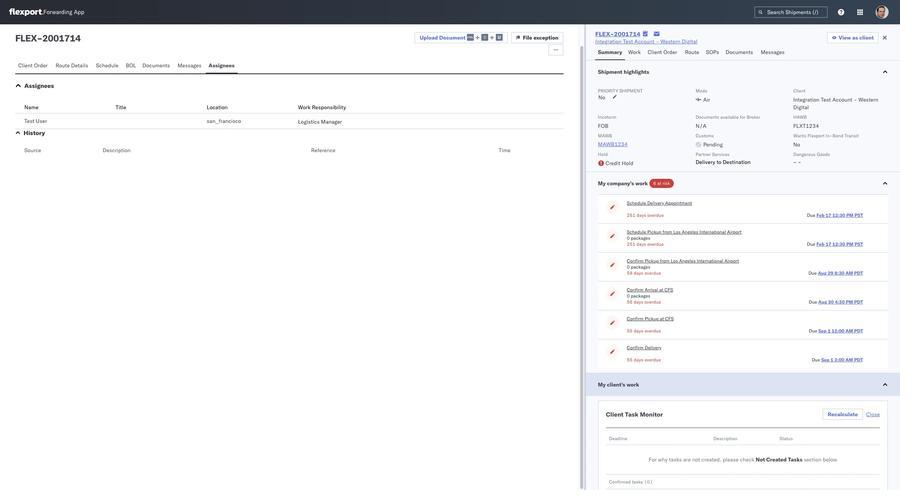 Task type: locate. For each thing, give the bounding box(es) containing it.
0 vertical spatial aug
[[819, 270, 827, 276]]

client's
[[607, 381, 626, 388]]

check
[[740, 456, 755, 463]]

4 confirm from the top
[[627, 345, 644, 350]]

1 vertical spatial messages
[[178, 62, 202, 69]]

schedule
[[96, 62, 119, 69], [627, 200, 647, 206], [627, 229, 647, 235]]

pickup down schedule delivery appointment button
[[648, 229, 662, 235]]

251
[[627, 212, 636, 218], [627, 241, 636, 247]]

251 days overdue up 58 days overdue
[[627, 241, 664, 247]]

from inside confirm pickup from los angeles international airport 0 packages
[[660, 258, 670, 264]]

- inside 'client integration test account - western digital incoterm fob'
[[854, 96, 858, 103]]

client order button down flex
[[15, 59, 53, 73]]

airport inside confirm pickup from los angeles international airport 0 packages
[[725, 258, 739, 264]]

at inside button
[[660, 316, 664, 322]]

pdt
[[855, 270, 864, 276], [855, 299, 864, 305], [855, 328, 864, 334], [855, 357, 864, 363]]

1 vertical spatial international
[[697, 258, 724, 264]]

delivery inside button
[[645, 345, 662, 350]]

location
[[207, 104, 228, 111]]

confirm pickup at cfs button
[[627, 316, 674, 322]]

confirm up 56
[[627, 287, 644, 293]]

2 am from the top
[[846, 328, 854, 334]]

0 horizontal spatial assignees
[[24, 82, 54, 89]]

client order button down integration test account - western digital
[[645, 45, 682, 60]]

55 days overdue for pickup
[[627, 328, 661, 334]]

1 17 from the top
[[826, 212, 832, 218]]

forwarding
[[43, 9, 72, 16]]

delivery down confirm pickup at cfs button
[[645, 345, 662, 350]]

digital up "route" button
[[682, 38, 698, 45]]

test inside 'client integration test account - western digital incoterm fob'
[[821, 96, 832, 103]]

goods
[[817, 151, 831, 157]]

overdue down schedule delivery appointment button
[[648, 212, 664, 218]]

1 vertical spatial route
[[56, 62, 70, 69]]

0 horizontal spatial test
[[24, 118, 34, 124]]

0 horizontal spatial account
[[635, 38, 655, 45]]

los down schedule pickup from los angeles international airport 0 packages
[[671, 258, 678, 264]]

1 vertical spatial packages
[[631, 264, 651, 270]]

55 days overdue
[[627, 328, 661, 334], [627, 357, 661, 363]]

work left 6
[[636, 180, 648, 187]]

251 up 58
[[627, 241, 636, 247]]

international for confirm pickup from los angeles international airport
[[697, 258, 724, 264]]

delivery down 6
[[648, 200, 665, 206]]

tasks
[[669, 456, 682, 463], [632, 479, 643, 485]]

1 pst from the top
[[855, 212, 864, 218]]

confirm down confirm pickup at cfs button
[[627, 345, 644, 350]]

overdue for the aug 29 8:30 am pdt button
[[645, 270, 661, 276]]

2 pdt from the top
[[855, 299, 864, 305]]

1 12:30 from the top
[[833, 212, 846, 218]]

0 vertical spatial my
[[598, 180, 606, 187]]

0 horizontal spatial no
[[599, 94, 606, 101]]

pickup
[[648, 229, 662, 235], [645, 258, 659, 264], [645, 316, 659, 322]]

0 vertical spatial los
[[674, 229, 681, 235]]

n/a
[[696, 123, 707, 129]]

1 55 from the top
[[627, 328, 633, 334]]

due for sep 1 12:00 am pdt button
[[809, 328, 818, 334]]

55 for confirm pickup at cfs
[[627, 328, 633, 334]]

1 vertical spatial 55
[[627, 357, 633, 363]]

-
[[37, 32, 42, 44], [656, 38, 660, 45], [854, 96, 858, 103], [794, 159, 797, 166], [798, 159, 802, 166]]

description for deadline
[[714, 436, 738, 441]]

western
[[661, 38, 681, 45], [859, 96, 879, 103]]

overdue for the aug 30 4:30 pm pdt button
[[645, 299, 661, 305]]

2 vertical spatial pm
[[846, 299, 854, 305]]

0 vertical spatial 17
[[826, 212, 832, 218]]

1 horizontal spatial documents
[[696, 114, 720, 120]]

delivery for confirm delivery
[[645, 345, 662, 350]]

55 down the confirm delivery button
[[627, 357, 633, 363]]

55 days overdue down the confirm delivery button
[[627, 357, 661, 363]]

my client's work button
[[586, 373, 901, 396]]

1 for 12:00
[[828, 328, 831, 334]]

sep
[[819, 328, 827, 334], [822, 357, 830, 363]]

0 vertical spatial am
[[846, 270, 854, 276]]

file exception
[[523, 34, 559, 41]]

created,
[[702, 456, 722, 463]]

1 vertical spatial airport
[[725, 258, 739, 264]]

0 vertical spatial 55 days overdue
[[627, 328, 661, 334]]

0 horizontal spatial western
[[661, 38, 681, 45]]

work right client's
[[627, 381, 640, 388]]

days right 58
[[634, 270, 644, 276]]

mawb
[[598, 133, 613, 139]]

am right 12:00
[[846, 328, 854, 334]]

hold right credit
[[622, 160, 634, 167]]

test left user at the top left of the page
[[24, 118, 34, 124]]

account
[[635, 38, 655, 45], [833, 96, 853, 103]]

1 vertical spatial sep
[[822, 357, 830, 363]]

documents up n/a
[[696, 114, 720, 120]]

cfs inside button
[[666, 316, 674, 322]]

0 horizontal spatial tasks
[[632, 479, 643, 485]]

test up in-
[[821, 96, 832, 103]]

1 vertical spatial pm
[[847, 241, 854, 247]]

overdue down confirm pickup at cfs button
[[645, 328, 661, 334]]

angeles down schedule pickup from los angeles international airport 0 packages
[[680, 258, 696, 264]]

12:30
[[833, 212, 846, 218], [833, 241, 846, 247]]

name
[[24, 104, 38, 111]]

client integration test account - western digital incoterm fob
[[598, 88, 879, 129]]

251 days overdue
[[627, 212, 664, 218], [627, 241, 664, 247]]

at inside confirm arrival at cfs 0 packages
[[660, 287, 664, 293]]

order left "route" button
[[664, 49, 678, 56]]

at for arrival
[[660, 287, 664, 293]]

route left the details
[[56, 62, 70, 69]]

dangerous goods - -
[[794, 151, 831, 166]]

days
[[637, 212, 647, 218], [637, 241, 647, 247], [634, 270, 644, 276], [634, 299, 644, 305], [634, 328, 644, 334], [634, 357, 644, 363]]

2 55 from the top
[[627, 357, 633, 363]]

1 due feb 17 12:30 pm pst from the top
[[808, 212, 864, 218]]

1 vertical spatial documents
[[143, 62, 170, 69]]

2 12:30 from the top
[[833, 241, 846, 247]]

3 packages from the top
[[631, 293, 651, 299]]

angeles for 58 days overdue
[[680, 258, 696, 264]]

0 vertical spatial client order
[[648, 49, 678, 56]]

delivery down "partner"
[[696, 159, 716, 166]]

due sep 1 2:00 am pdt
[[812, 357, 864, 363]]

assignees
[[209, 62, 235, 69], [24, 82, 54, 89]]

from
[[663, 229, 673, 235], [660, 258, 670, 264]]

los for 251 days overdue
[[674, 229, 681, 235]]

251 days overdue down schedule delivery appointment button
[[627, 212, 664, 218]]

pdt right 8:30 at the right bottom of the page
[[855, 270, 864, 276]]

my left client's
[[598, 381, 606, 388]]

order down flex - 2001714
[[34, 62, 48, 69]]

1 horizontal spatial description
[[714, 436, 738, 441]]

delivery inside button
[[648, 200, 665, 206]]

documents right bol button in the left of the page
[[143, 62, 170, 69]]

aug left 30
[[819, 299, 828, 305]]

work for work responsibility
[[298, 104, 311, 111]]

2 55 days overdue from the top
[[627, 357, 661, 363]]

0 vertical spatial feb 17 12:30 pm pst button
[[817, 212, 864, 218]]

schedule inside button
[[96, 62, 119, 69]]

confirm for confirm pickup from los angeles international airport 0 packages
[[627, 258, 644, 264]]

2 my from the top
[[598, 381, 606, 388]]

2001714
[[614, 30, 641, 38], [42, 32, 81, 44]]

test user
[[24, 118, 47, 124]]

documents button up 'shipment highlights' button
[[723, 45, 758, 60]]

3 confirm from the top
[[627, 316, 644, 322]]

1 vertical spatial client order
[[18, 62, 48, 69]]

no down "wants"
[[794, 141, 801, 148]]

work for my client's work
[[627, 381, 640, 388]]

broker
[[747, 114, 761, 120]]

1 55 days overdue from the top
[[627, 328, 661, 334]]

schedule down schedule delivery appointment button
[[627, 229, 647, 235]]

tasks left (
[[632, 479, 643, 485]]

work responsibility
[[298, 104, 346, 111]]

2 vertical spatial delivery
[[645, 345, 662, 350]]

recalculate
[[828, 411, 858, 418]]

0 vertical spatial work
[[629, 49, 641, 56]]

overdue up arrival
[[645, 270, 661, 276]]

work up logistics on the left top of page
[[298, 104, 311, 111]]

schedule down my company's work
[[627, 200, 647, 206]]

schedule inside schedule pickup from los angeles international airport 0 packages
[[627, 229, 647, 235]]

0 vertical spatial schedule
[[96, 62, 119, 69]]

1 vertical spatial account
[[833, 96, 853, 103]]

flex
[[15, 32, 37, 44]]

pickup inside confirm pickup from los angeles international airport 0 packages
[[645, 258, 659, 264]]

1 vertical spatial 1
[[831, 357, 834, 363]]

hold up credit
[[598, 151, 608, 157]]

hold
[[598, 151, 608, 157], [622, 160, 634, 167]]

hawb flxt1234 mawb mawb1234
[[598, 114, 820, 148]]

2 17 from the top
[[826, 241, 832, 247]]

55 days overdue down confirm pickup at cfs button
[[627, 328, 661, 334]]

account up work button
[[635, 38, 655, 45]]

0 vertical spatial assignees button
[[206, 59, 238, 73]]

am for 8:30
[[846, 270, 854, 276]]

confirm up 58
[[627, 258, 644, 264]]

confirm down 56
[[627, 316, 644, 322]]

0 vertical spatial at
[[658, 180, 662, 186]]

services
[[713, 151, 730, 157]]

account inside 'client integration test account - western digital incoterm fob'
[[833, 96, 853, 103]]

sep left 2:00
[[822, 357, 830, 363]]

angeles up 'confirm pickup from los angeles international airport' button
[[682, 229, 699, 235]]

0 horizontal spatial assignees button
[[24, 82, 54, 89]]

1 vertical spatial from
[[660, 258, 670, 264]]

pickup for 58 days overdue
[[645, 258, 659, 264]]

route for route details
[[56, 62, 70, 69]]

0 vertical spatial 1
[[828, 328, 831, 334]]

1 vertical spatial description
[[714, 436, 738, 441]]

1 horizontal spatial documents button
[[723, 45, 758, 60]]

for
[[649, 456, 657, 463]]

pm for confirm arrival at cfs 0 packages
[[846, 299, 854, 305]]

6
[[654, 180, 657, 186]]

2 confirm from the top
[[627, 287, 644, 293]]

58
[[627, 270, 633, 276]]

my for my company's work
[[598, 180, 606, 187]]

confirm inside confirm pickup from los angeles international airport 0 packages
[[627, 258, 644, 264]]

3 pdt from the top
[[855, 328, 864, 334]]

at down 56 days overdue
[[660, 316, 664, 322]]

work for my company's work
[[636, 180, 648, 187]]

client up hawb
[[794, 88, 806, 94]]

client order down integration test account - western digital
[[648, 49, 678, 56]]

56 days overdue
[[627, 299, 661, 305]]

tasks
[[789, 456, 803, 463]]

1 horizontal spatial work
[[629, 49, 641, 56]]

1 horizontal spatial assignees
[[209, 62, 235, 69]]

0 vertical spatial feb
[[817, 212, 825, 218]]

no inside wants flexport in-bond transit no
[[794, 141, 801, 148]]

airport inside schedule pickup from los angeles international airport 0 packages
[[728, 229, 742, 235]]

sep left 12:00
[[819, 328, 827, 334]]

pdt for aug 30 4:30 pm pdt
[[855, 299, 864, 305]]

from down schedule delivery appointment button
[[663, 229, 673, 235]]

credit hold
[[606, 160, 634, 167]]

0 vertical spatial work
[[636, 180, 648, 187]]

due for 1st 'feb 17 12:30 pm pst' button from the top
[[808, 212, 816, 218]]

wants
[[794, 133, 807, 139]]

integration down flex-
[[596, 38, 622, 45]]

messages button
[[758, 45, 789, 60], [175, 59, 206, 73]]

route for route
[[686, 49, 700, 56]]

upload document
[[420, 34, 466, 41]]

client order down flex
[[18, 62, 48, 69]]

my left company's in the top of the page
[[598, 180, 606, 187]]

pickup up 58 days overdue
[[645, 258, 659, 264]]

schedule inside button
[[627, 200, 647, 206]]

1 left 12:00
[[828, 328, 831, 334]]

at for pickup
[[660, 316, 664, 322]]

documents up 'shipment highlights' button
[[726, 49, 754, 56]]

251 down schedule delivery appointment button
[[627, 212, 636, 218]]

client down flex
[[18, 62, 33, 69]]

integration up hawb
[[794, 96, 820, 103]]

0 horizontal spatial documents
[[143, 62, 170, 69]]

cfs down confirm arrival at cfs 0 packages
[[666, 316, 674, 322]]

1 vertical spatial feb 17 12:30 pm pst button
[[817, 241, 864, 247]]

am right 8:30 at the right bottom of the page
[[846, 270, 854, 276]]

0 vertical spatial integration
[[596, 38, 622, 45]]

schedule for schedule pickup from los angeles international airport 0 packages
[[627, 229, 647, 235]]

0 horizontal spatial digital
[[682, 38, 698, 45]]

overdue down the confirm delivery button
[[645, 357, 661, 363]]

schedule for schedule delivery appointment
[[627, 200, 647, 206]]

0 vertical spatial from
[[663, 229, 673, 235]]

monitor
[[640, 411, 663, 418]]

1 horizontal spatial client order
[[648, 49, 678, 56]]

confirm inside confirm arrival at cfs 0 packages
[[627, 287, 644, 293]]

tasks left are
[[669, 456, 682, 463]]

packages inside confirm pickup from los angeles international airport 0 packages
[[631, 264, 651, 270]]

1 my from the top
[[598, 180, 606, 187]]

schedule left bol
[[96, 62, 119, 69]]

pdt for sep 1 2:00 am pdt
[[855, 357, 864, 363]]

3 am from the top
[[846, 357, 854, 363]]

from up 58 days overdue
[[660, 258, 670, 264]]

work inside button
[[627, 381, 640, 388]]

1 vertical spatial feb
[[817, 241, 825, 247]]

2001714 down forwarding app
[[42, 32, 81, 44]]

at right 6
[[658, 180, 662, 186]]

55 up 'confirm delivery'
[[627, 328, 633, 334]]

route left sops
[[686, 49, 700, 56]]

mode
[[696, 88, 708, 94]]

client
[[860, 34, 874, 41]]

user
[[36, 118, 47, 124]]

aug 30 4:30 pm pdt button
[[819, 299, 864, 305]]

1 vertical spatial 251 days overdue
[[627, 241, 664, 247]]

integration inside 'client integration test account - western digital incoterm fob'
[[794, 96, 820, 103]]

not
[[756, 456, 765, 463]]

4 pdt from the top
[[855, 357, 864, 363]]

1 vertical spatial 251
[[627, 241, 636, 247]]

international
[[700, 229, 726, 235], [697, 258, 724, 264]]

0 vertical spatial angeles
[[682, 229, 699, 235]]

western inside 'client integration test account - western digital incoterm fob'
[[859, 96, 879, 103]]

at right arrival
[[660, 287, 664, 293]]

1 vertical spatial assignees
[[24, 82, 54, 89]]

summary
[[598, 49, 623, 56]]

angeles inside confirm pickup from los angeles international airport 0 packages
[[680, 258, 696, 264]]

account up bond
[[833, 96, 853, 103]]

1 vertical spatial digital
[[794, 104, 809, 111]]

29
[[828, 270, 834, 276]]

2 feb from the top
[[817, 241, 825, 247]]

my
[[598, 180, 606, 187], [598, 381, 606, 388]]

overdue down confirm arrival at cfs 0 packages
[[645, 299, 661, 305]]

work inside button
[[629, 49, 641, 56]]

from inside schedule pickup from los angeles international airport 0 packages
[[663, 229, 673, 235]]

from for 251 days overdue
[[663, 229, 673, 235]]

1 horizontal spatial tasks
[[669, 456, 682, 463]]

customs
[[696, 133, 714, 139]]

)
[[650, 479, 653, 485]]

1 left 2:00
[[831, 357, 834, 363]]

aug left 29
[[819, 270, 827, 276]]

0 horizontal spatial 2001714
[[42, 32, 81, 44]]

0 horizontal spatial work
[[298, 104, 311, 111]]

0 vertical spatial route
[[686, 49, 700, 56]]

client down integration test account - western digital link
[[648, 49, 662, 56]]

forwarding app link
[[9, 8, 84, 16]]

0 vertical spatial 55
[[627, 328, 633, 334]]

packages inside confirm arrival at cfs 0 packages
[[631, 293, 651, 299]]

pdt right 2:00
[[855, 357, 864, 363]]

confirm for confirm delivery
[[627, 345, 644, 350]]

pm
[[847, 212, 854, 218], [847, 241, 854, 247], [846, 299, 854, 305]]

documents button right bol
[[139, 59, 175, 73]]

1 horizontal spatial account
[[833, 96, 853, 103]]

packages inside schedule pickup from los angeles international airport 0 packages
[[631, 235, 651, 241]]

days up 58 days overdue
[[637, 241, 647, 247]]

documents inside the documents available for broker n/a
[[696, 114, 720, 120]]

1 pdt from the top
[[855, 270, 864, 276]]

1 vertical spatial order
[[34, 62, 48, 69]]

app
[[74, 9, 84, 16]]

hawb
[[794, 114, 807, 120]]

1 horizontal spatial 2001714
[[614, 30, 641, 38]]

pickup down 56 days overdue
[[645, 316, 659, 322]]

1 vertical spatial 55 days overdue
[[627, 357, 661, 363]]

aug 29 8:30 am pdt button
[[819, 270, 864, 276]]

2 packages from the top
[[631, 264, 651, 270]]

route details button
[[53, 59, 93, 73]]

1 horizontal spatial messages button
[[758, 45, 789, 60]]

0 vertical spatial airport
[[728, 229, 742, 235]]

days right 56
[[634, 299, 644, 305]]

1 vertical spatial tasks
[[632, 479, 643, 485]]

los inside schedule pickup from los angeles international airport 0 packages
[[674, 229, 681, 235]]

1 horizontal spatial western
[[859, 96, 879, 103]]

mawb1234 button
[[598, 141, 628, 148]]

cfs right arrival
[[665, 287, 674, 293]]

no down priority
[[599, 94, 606, 101]]

responsibility
[[312, 104, 346, 111]]

angeles inside schedule pickup from los angeles international airport 0 packages
[[682, 229, 699, 235]]

due for 1st 'feb 17 12:30 pm pst' button from the bottom of the page
[[808, 241, 816, 247]]

shipment
[[620, 88, 643, 94]]

0 horizontal spatial description
[[103, 147, 131, 154]]

0 vertical spatial 251
[[627, 212, 636, 218]]

cfs for confirm pickup at cfs
[[666, 316, 674, 322]]

1 am from the top
[[846, 270, 854, 276]]

pdt right the "4:30" on the bottom right
[[855, 299, 864, 305]]

overdue for 1st 'feb 17 12:30 pm pst' button from the top
[[648, 212, 664, 218]]

0 vertical spatial 12:30
[[833, 212, 846, 218]]

am right 2:00
[[846, 357, 854, 363]]

overdue
[[648, 212, 664, 218], [648, 241, 664, 247], [645, 270, 661, 276], [645, 299, 661, 305], [645, 328, 661, 334], [645, 357, 661, 363]]

0 horizontal spatial hold
[[598, 151, 608, 157]]

my inside button
[[598, 381, 606, 388]]

0 vertical spatial due feb 17 12:30 pm pst
[[808, 212, 864, 218]]

1 confirm from the top
[[627, 258, 644, 264]]

1 vertical spatial schedule
[[627, 200, 647, 206]]

1 vertical spatial test
[[821, 96, 832, 103]]

30
[[829, 299, 834, 305]]

international inside confirm pickup from los angeles international airport 0 packages
[[697, 258, 724, 264]]

test down flex-2001714
[[623, 38, 633, 45]]

digital up hawb
[[794, 104, 809, 111]]

0 horizontal spatial messages button
[[175, 59, 206, 73]]

international inside schedule pickup from los angeles international airport 0 packages
[[700, 229, 726, 235]]

1 horizontal spatial digital
[[794, 104, 809, 111]]

days down the confirm delivery button
[[634, 357, 644, 363]]

pm for schedule pickup from los angeles international airport 0 packages
[[847, 241, 854, 247]]

work down integration test account - western digital link
[[629, 49, 641, 56]]

2 vertical spatial documents
[[696, 114, 720, 120]]

1 vertical spatial am
[[846, 328, 854, 334]]

1 vertical spatial western
[[859, 96, 879, 103]]

overdue down schedule pickup from los angeles international airport 0 packages
[[648, 241, 664, 247]]

2 vertical spatial test
[[24, 118, 34, 124]]

0 vertical spatial no
[[599, 94, 606, 101]]

cfs inside confirm arrival at cfs 0 packages
[[665, 287, 674, 293]]

title
[[116, 104, 126, 111]]

1 vertical spatial angeles
[[680, 258, 696, 264]]

1 vertical spatial pst
[[855, 241, 864, 247]]

pickup inside schedule pickup from los angeles international airport 0 packages
[[648, 229, 662, 235]]

integration
[[596, 38, 622, 45], [794, 96, 820, 103]]

sep for sep 1 2:00 am pdt
[[822, 357, 830, 363]]

2001714 up work button
[[614, 30, 641, 38]]

days for sep 1 2:00 am pdt 'button'
[[634, 357, 644, 363]]

Search Shipments (/) text field
[[755, 6, 828, 18]]

los down appointment
[[674, 229, 681, 235]]

0 vertical spatial test
[[623, 38, 633, 45]]

17 for 1st 'feb 17 12:30 pm pst' button from the bottom of the page
[[826, 241, 832, 247]]

0 vertical spatial packages
[[631, 235, 651, 241]]

17 for 1st 'feb 17 12:30 pm pst' button from the top
[[826, 212, 832, 218]]

2 vertical spatial pickup
[[645, 316, 659, 322]]

0 vertical spatial pst
[[855, 212, 864, 218]]

messages
[[761, 49, 785, 56], [178, 62, 202, 69]]

days down confirm pickup at cfs button
[[634, 328, 644, 334]]

flex-2001714 link
[[596, 30, 641, 38]]

no
[[599, 94, 606, 101], [794, 141, 801, 148]]

deadline
[[609, 436, 628, 441]]

pickup inside button
[[645, 316, 659, 322]]

2 vertical spatial am
[[846, 357, 854, 363]]

pdt right 12:00
[[855, 328, 864, 334]]

0 horizontal spatial integration
[[596, 38, 622, 45]]

1 vertical spatial at
[[660, 287, 664, 293]]

1 packages from the top
[[631, 235, 651, 241]]

los inside confirm pickup from los angeles international airport 0 packages
[[671, 258, 678, 264]]

0 vertical spatial assignees
[[209, 62, 235, 69]]



Task type: vqa. For each thing, say whether or not it's contained in the screenshot.


Task type: describe. For each thing, give the bounding box(es) containing it.
confirm pickup at cfs
[[627, 316, 674, 322]]

logistics
[[298, 118, 320, 125]]

0 vertical spatial western
[[661, 38, 681, 45]]

2 pst from the top
[[855, 241, 864, 247]]

view
[[839, 34, 852, 41]]

0 horizontal spatial documents button
[[139, 59, 175, 73]]

work for work
[[629, 49, 641, 56]]

bol button
[[123, 59, 139, 73]]

1 251 from the top
[[627, 212, 636, 218]]

2 251 days overdue from the top
[[627, 241, 664, 247]]

delivery for schedule delivery appointment
[[648, 200, 665, 206]]

due for sep 1 2:00 am pdt 'button'
[[812, 357, 821, 363]]

manager
[[321, 118, 342, 125]]

forwarding app
[[43, 9, 84, 16]]

0 vertical spatial pm
[[847, 212, 854, 218]]

55 for confirm delivery
[[627, 357, 633, 363]]

0 horizontal spatial client order button
[[15, 59, 53, 73]]

packages for confirm
[[631, 264, 651, 270]]

history button
[[24, 129, 45, 137]]

mawb1234
[[598, 141, 628, 148]]

sops button
[[703, 45, 723, 60]]

below
[[823, 456, 838, 463]]

airport for confirm pickup from los angeles international airport
[[725, 258, 739, 264]]

available
[[721, 114, 739, 120]]

are
[[684, 456, 691, 463]]

route details
[[56, 62, 88, 69]]

shipment highlights button
[[586, 60, 901, 83]]

1 for 2:00
[[831, 357, 834, 363]]

partner
[[696, 151, 711, 157]]

due for the aug 29 8:30 am pdt button
[[809, 270, 817, 276]]

angeles for 251 days overdue
[[682, 229, 699, 235]]

0 horizontal spatial client order
[[18, 62, 48, 69]]

0 vertical spatial hold
[[598, 151, 608, 157]]

task
[[625, 411, 639, 418]]

1 vertical spatial assignees button
[[24, 82, 54, 89]]

flex-2001714
[[596, 30, 641, 38]]

0 inside confirm arrival at cfs 0 packages
[[627, 293, 630, 299]]

0 inside schedule pickup from los angeles international airport 0 packages
[[627, 235, 630, 241]]

1 vertical spatial hold
[[622, 160, 634, 167]]

in-
[[826, 133, 833, 139]]

incoterm
[[598, 114, 617, 120]]

aug for aug 30 4:30 pm pdt
[[819, 299, 828, 305]]

1 feb from the top
[[817, 212, 825, 218]]

days for the aug 29 8:30 am pdt button
[[634, 270, 644, 276]]

pdt for sep 1 12:00 am pdt
[[855, 328, 864, 334]]

highlights
[[624, 68, 650, 75]]

due sep 1 12:00 am pdt
[[809, 328, 864, 334]]

pdt for aug 29 8:30 am pdt
[[855, 270, 864, 276]]

bond
[[833, 133, 844, 139]]

partner services delivery to destination
[[696, 151, 751, 166]]

6 at risk
[[654, 180, 671, 186]]

confirm arrival at cfs button
[[627, 287, 674, 293]]

(
[[645, 479, 647, 485]]

cfs for confirm arrival at cfs 0 packages
[[665, 287, 674, 293]]

schedule for schedule
[[96, 62, 119, 69]]

flex-
[[596, 30, 614, 38]]

fob
[[598, 123, 609, 129]]

view as client
[[839, 34, 874, 41]]

0 vertical spatial account
[[635, 38, 655, 45]]

why
[[658, 456, 668, 463]]

my for my client's work
[[598, 381, 606, 388]]

reference
[[311, 147, 336, 154]]

2 horizontal spatial documents
[[726, 49, 754, 56]]

sep 1 12:00 am pdt button
[[819, 328, 864, 334]]

risk
[[663, 180, 671, 186]]

confirmed tasks ( 0 )
[[609, 479, 653, 485]]

client inside 'client integration test account - western digital incoterm fob'
[[794, 88, 806, 94]]

description for source
[[103, 147, 131, 154]]

days for the aug 30 4:30 pm pdt button
[[634, 299, 644, 305]]

0 inside confirm pickup from los angeles international airport 0 packages
[[627, 264, 630, 270]]

2:00
[[835, 357, 845, 363]]

work button
[[626, 45, 645, 60]]

2 due feb 17 12:30 pm pst from the top
[[808, 241, 864, 247]]

digital inside 'client integration test account - western digital incoterm fob'
[[794, 104, 809, 111]]

confirm for confirm arrival at cfs 0 packages
[[627, 287, 644, 293]]

2 251 from the top
[[627, 241, 636, 247]]

created
[[767, 456, 787, 463]]

credit
[[606, 160, 621, 167]]

my company's work
[[598, 180, 648, 187]]

am for 2:00
[[846, 357, 854, 363]]

1 horizontal spatial test
[[623, 38, 633, 45]]

overdue for sep 1 12:00 am pdt button
[[645, 328, 661, 334]]

confirm arrival at cfs 0 packages
[[627, 287, 674, 299]]

to
[[717, 159, 722, 166]]

1 horizontal spatial assignees button
[[206, 59, 238, 73]]

confirm delivery
[[627, 345, 662, 350]]

pending
[[704, 141, 723, 148]]

delivery inside partner services delivery to destination
[[696, 159, 716, 166]]

priority
[[598, 88, 619, 94]]

los for 58 days overdue
[[671, 258, 678, 264]]

days for sep 1 12:00 am pdt button
[[634, 328, 644, 334]]

confirm delivery button
[[627, 345, 662, 351]]

schedule pickup from los angeles international airport button
[[627, 229, 742, 235]]

0 horizontal spatial order
[[34, 62, 48, 69]]

file
[[523, 34, 533, 41]]

schedule pickup from los angeles international airport 0 packages
[[627, 229, 742, 241]]

due for the aug 30 4:30 pm pdt button
[[809, 299, 818, 305]]

for
[[740, 114, 746, 120]]

my client's work
[[598, 381, 640, 388]]

confirm pickup from los angeles international airport 0 packages
[[627, 258, 739, 270]]

flxt1234
[[794, 123, 820, 129]]

2 feb 17 12:30 pm pst button from the top
[[817, 241, 864, 247]]

shipment highlights
[[598, 68, 650, 75]]

international for schedule pickup from los angeles international airport
[[700, 229, 726, 235]]

logistics manager
[[298, 118, 342, 125]]

1 feb 17 12:30 pm pst button from the top
[[817, 212, 864, 218]]

packages for schedule
[[631, 235, 651, 241]]

company's
[[607, 180, 635, 187]]

source
[[24, 147, 41, 154]]

recalculate button
[[823, 409, 864, 420]]

integration test account - western digital
[[596, 38, 698, 45]]

0 vertical spatial messages
[[761, 49, 785, 56]]

1 251 days overdue from the top
[[627, 212, 664, 218]]

wants flexport in-bond transit no
[[794, 133, 859, 148]]

sep for sep 1 12:00 am pdt
[[819, 328, 827, 334]]

12:00
[[832, 328, 845, 334]]

client left task
[[606, 411, 624, 418]]

due aug 30 4:30 pm pdt
[[809, 299, 864, 305]]

airport for schedule pickup from los angeles international airport
[[728, 229, 742, 235]]

for why tasks are not created, please check not created tasks section below
[[649, 456, 838, 463]]

55 days overdue for delivery
[[627, 357, 661, 363]]

details
[[71, 62, 88, 69]]

view as client button
[[827, 32, 879, 43]]

flexport. image
[[9, 8, 43, 16]]

overdue for sep 1 2:00 am pdt 'button'
[[645, 357, 661, 363]]

0 vertical spatial order
[[664, 49, 678, 56]]

pickup for 251 days overdue
[[648, 229, 662, 235]]

am for 12:00
[[846, 328, 854, 334]]

upload document button
[[415, 32, 508, 43]]

flexport
[[808, 133, 825, 139]]

1 horizontal spatial client order button
[[645, 45, 682, 60]]

dangerous
[[794, 151, 816, 157]]

transit
[[845, 133, 859, 139]]

overdue for 1st 'feb 17 12:30 pm pst' button from the bottom of the page
[[648, 241, 664, 247]]

exception
[[534, 34, 559, 41]]

document
[[440, 34, 466, 41]]

0 vertical spatial digital
[[682, 38, 698, 45]]

days down schedule delivery appointment button
[[637, 212, 647, 218]]

aug for aug 29 8:30 am pdt
[[819, 270, 827, 276]]

not
[[693, 456, 701, 463]]

integration test account - western digital link
[[596, 38, 698, 45]]

confirm for confirm pickup at cfs
[[627, 316, 644, 322]]

schedule delivery appointment
[[627, 200, 692, 206]]

priority shipment
[[598, 88, 643, 94]]

0 vertical spatial tasks
[[669, 456, 682, 463]]

client task monitor
[[606, 411, 663, 418]]

from for 58 days overdue
[[660, 258, 670, 264]]



